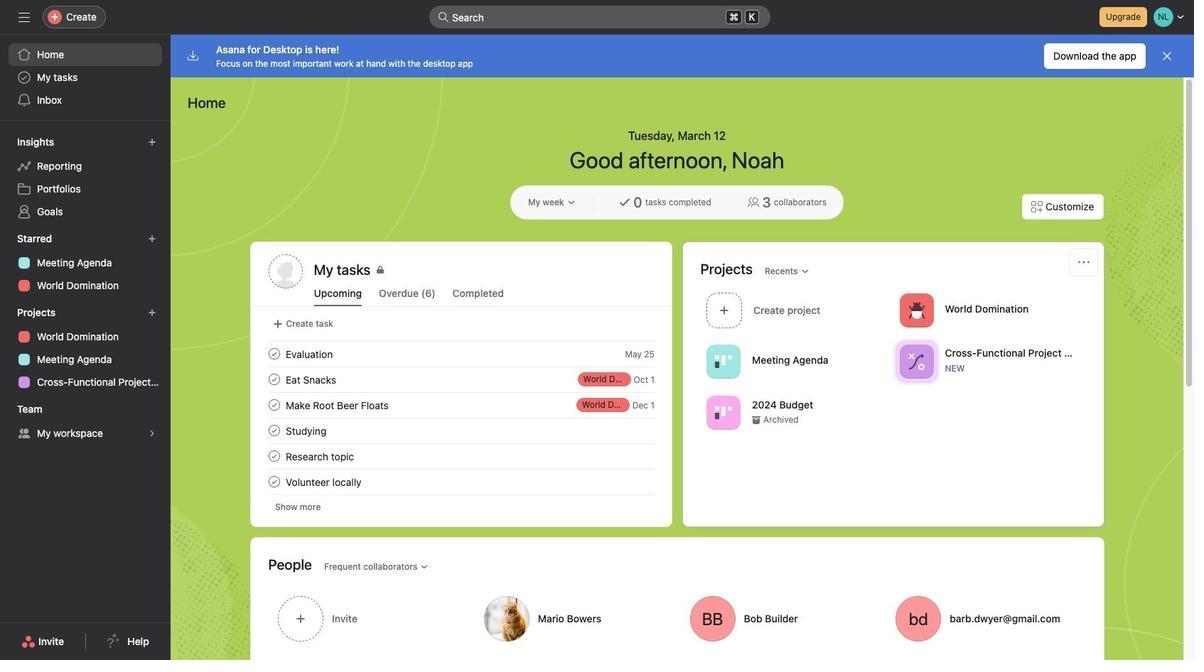 Task type: describe. For each thing, give the bounding box(es) containing it.
1 mark complete checkbox from the top
[[266, 371, 283, 388]]

mark complete image for fourth mark complete option from the bottom
[[266, 346, 283, 363]]

3 mark complete checkbox from the top
[[266, 422, 283, 439]]

board image
[[715, 353, 732, 370]]

mark complete image for 3rd mark complete option from the bottom of the page
[[266, 397, 283, 414]]

global element
[[0, 35, 171, 120]]

add items to starred image
[[148, 235, 156, 243]]

new insights image
[[148, 138, 156, 146]]

see details, my workspace image
[[148, 429, 156, 438]]

dismiss image
[[1162, 50, 1173, 62]]

1 mark complete checkbox from the top
[[266, 346, 283, 363]]

4 mark complete checkbox from the top
[[266, 474, 283, 491]]

teams element
[[0, 397, 171, 448]]

mark complete image for first mark complete checkbox from the bottom of the page
[[266, 448, 283, 465]]

mark complete image for 1st mark complete option from the bottom of the page
[[266, 474, 283, 491]]

projects element
[[0, 300, 171, 397]]

line_and_symbols image
[[908, 353, 925, 370]]

bug image
[[908, 302, 925, 319]]

mark complete image for 2nd mark complete option from the bottom of the page
[[266, 422, 283, 439]]



Task type: locate. For each thing, give the bounding box(es) containing it.
2 mark complete checkbox from the top
[[266, 448, 283, 465]]

new project or portfolio image
[[148, 309, 156, 317]]

2 vertical spatial mark complete image
[[266, 474, 283, 491]]

1 vertical spatial mark complete image
[[266, 397, 283, 414]]

mark complete image for second mark complete checkbox from the bottom of the page
[[266, 371, 283, 388]]

0 vertical spatial mark complete checkbox
[[266, 371, 283, 388]]

None field
[[429, 6, 771, 28]]

board image
[[715, 404, 732, 421]]

add profile photo image
[[268, 255, 303, 289]]

2 mark complete checkbox from the top
[[266, 397, 283, 414]]

prominent image
[[438, 11, 449, 23]]

Search tasks, projects, and more text field
[[429, 6, 771, 28]]

0 vertical spatial mark complete image
[[266, 371, 283, 388]]

mark complete image
[[266, 371, 283, 388], [266, 422, 283, 439], [266, 474, 283, 491]]

hide sidebar image
[[18, 11, 30, 23]]

3 mark complete image from the top
[[266, 448, 283, 465]]

2 vertical spatial mark complete image
[[266, 448, 283, 465]]

2 mark complete image from the top
[[266, 397, 283, 414]]

Mark complete checkbox
[[266, 346, 283, 363], [266, 397, 283, 414], [266, 422, 283, 439], [266, 474, 283, 491]]

Mark complete checkbox
[[266, 371, 283, 388], [266, 448, 283, 465]]

mark complete image
[[266, 346, 283, 363], [266, 397, 283, 414], [266, 448, 283, 465]]

actions image
[[1078, 257, 1090, 268]]

insights element
[[0, 129, 171, 226]]

1 mark complete image from the top
[[266, 371, 283, 388]]

1 vertical spatial mark complete checkbox
[[266, 448, 283, 465]]

2 mark complete image from the top
[[266, 422, 283, 439]]

3 mark complete image from the top
[[266, 474, 283, 491]]

starred element
[[0, 226, 171, 300]]

0 vertical spatial mark complete image
[[266, 346, 283, 363]]

1 vertical spatial mark complete image
[[266, 422, 283, 439]]

1 mark complete image from the top
[[266, 346, 283, 363]]



Task type: vqa. For each thing, say whether or not it's contained in the screenshot.
Search tasks, projects, and more text box at the top of page
yes



